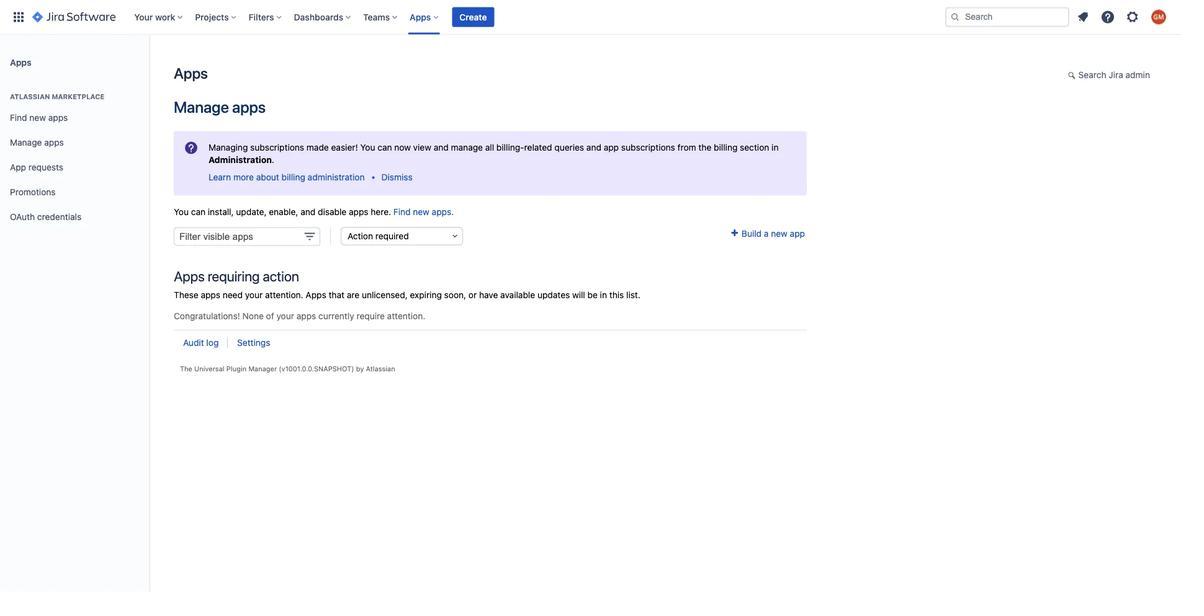 Task type: describe. For each thing, give the bounding box(es) containing it.
sidebar navigation image
[[135, 50, 163, 74]]

small image for build a new app
[[729, 228, 739, 238]]

teams button
[[360, 7, 402, 27]]

apps.
[[432, 207, 454, 217]]

in inside managing subscriptions made easier! you can now view and manage all billing-related queries and app subscriptions from the billing section in administration .
[[772, 142, 779, 152]]

1 horizontal spatial new
[[413, 207, 429, 217]]

1 horizontal spatial manage
[[174, 98, 229, 116]]

view
[[413, 142, 431, 152]]

or
[[469, 290, 477, 300]]

teams
[[363, 12, 390, 22]]

you inside managing subscriptions made easier! you can now view and manage all billing-related queries and app subscriptions from the billing section in administration .
[[360, 142, 375, 152]]

administration
[[308, 172, 365, 182]]

learn more about billing administration link
[[209, 172, 365, 182]]

0 horizontal spatial you
[[174, 207, 189, 217]]

create
[[460, 12, 487, 22]]

of
[[266, 311, 274, 322]]

primary element
[[7, 0, 945, 34]]

2 subscriptions from the left
[[621, 142, 675, 152]]

settings link
[[237, 338, 270, 348]]

oauth
[[10, 212, 35, 222]]

search jira admin link
[[1062, 66, 1156, 86]]

atlassian link
[[366, 365, 395, 373]]

need
[[223, 290, 243, 300]]

apps up these
[[174, 268, 205, 285]]

manager
[[249, 365, 277, 373]]

billing inside managing subscriptions made easier! you can now view and manage all billing-related queries and app subscriptions from the billing section in administration .
[[714, 142, 738, 152]]

dismiss
[[381, 172, 413, 182]]

currently
[[318, 311, 354, 322]]

notifications image
[[1076, 10, 1091, 25]]

the
[[180, 365, 192, 373]]

easier!
[[331, 142, 358, 152]]

1 horizontal spatial manage apps
[[174, 98, 266, 116]]

atlassian inside group
[[10, 93, 50, 101]]

from
[[678, 142, 696, 152]]

appswitcher icon image
[[11, 10, 26, 25]]

2 horizontal spatial and
[[587, 142, 601, 152]]

plugin
[[226, 365, 247, 373]]

apps up requests
[[44, 138, 64, 148]]

the universal plugin manager (v1001.0.0.snapshot) by atlassian
[[180, 365, 395, 373]]

queries
[[555, 142, 584, 152]]

can inside managing subscriptions made easier! you can now view and manage all billing-related queries and app subscriptions from the billing section in administration .
[[378, 142, 392, 152]]

.
[[272, 154, 274, 165]]

available
[[500, 290, 535, 300]]

your profile and settings image
[[1152, 10, 1166, 25]]

(v1001.0.0.snapshot)
[[279, 365, 354, 373]]

administration
[[209, 154, 272, 165]]

app requests
[[10, 162, 63, 173]]

search jira admin
[[1079, 70, 1150, 80]]

managing
[[209, 142, 248, 152]]

1 vertical spatial find
[[393, 207, 411, 217]]

apps requiring action
[[174, 268, 299, 285]]

audit log
[[183, 338, 219, 348]]

you can install, update, enable, and disable apps here. find new apps.
[[174, 207, 454, 217]]

apps left that
[[306, 290, 326, 300]]

atlassian marketplace group
[[5, 79, 144, 233]]

search
[[1079, 70, 1107, 80]]

congratulations!
[[174, 311, 240, 322]]

build a new app link
[[729, 228, 805, 239]]

marketplace
[[52, 93, 105, 101]]

apps up managing
[[232, 98, 266, 116]]

settings image
[[1125, 10, 1140, 25]]

made
[[307, 142, 329, 152]]

settings
[[237, 338, 270, 348]]

banner containing your work
[[0, 0, 1181, 35]]

list.
[[626, 290, 641, 300]]

dashboards
[[294, 12, 343, 22]]

congratulations! none of your apps currently require attention.
[[174, 311, 425, 322]]

promotions link
[[5, 180, 144, 205]]

app requests link
[[5, 155, 144, 180]]

action required
[[348, 231, 409, 241]]

manage
[[451, 142, 483, 152]]

manage apps link
[[5, 130, 144, 155]]

atlassian marketplace
[[10, 93, 105, 101]]

promotions
[[10, 187, 56, 197]]

about
[[256, 172, 279, 182]]

find new apps. link
[[393, 207, 454, 217]]

1 vertical spatial attention.
[[387, 311, 425, 322]]

apps button
[[406, 7, 443, 27]]

credentials
[[37, 212, 81, 222]]

expiring
[[410, 290, 442, 300]]

require
[[357, 311, 385, 322]]

oauth credentials
[[10, 212, 81, 222]]

soon,
[[444, 290, 466, 300]]

all
[[485, 142, 494, 152]]

required
[[375, 231, 409, 241]]

are
[[347, 290, 360, 300]]

related
[[524, 142, 552, 152]]

update,
[[236, 207, 267, 217]]

the
[[699, 142, 712, 152]]



Task type: locate. For each thing, give the bounding box(es) containing it.
in right be
[[600, 290, 607, 300]]

updates
[[538, 290, 570, 300]]

learn more about billing administration
[[209, 172, 365, 182]]

build
[[742, 228, 762, 239]]

managing subscriptions made easier! you can now view and manage all billing-related queries and app subscriptions from the billing section in administration .
[[209, 142, 779, 165]]

1 horizontal spatial you
[[360, 142, 375, 152]]

enable,
[[269, 207, 298, 217]]

audit
[[183, 338, 204, 348]]

0 vertical spatial billing
[[714, 142, 738, 152]]

manage apps up app requests at the left of the page
[[10, 138, 64, 148]]

0 horizontal spatial manage
[[10, 138, 42, 148]]

your work button
[[131, 7, 188, 27]]

new inside atlassian marketplace group
[[29, 113, 46, 123]]

action
[[263, 268, 299, 285]]

1 horizontal spatial attention.
[[387, 311, 425, 322]]

by
[[356, 365, 364, 373]]

and right view on the left top
[[434, 142, 449, 152]]

0 horizontal spatial attention.
[[265, 290, 303, 300]]

app right queries
[[604, 142, 619, 152]]

apps left here.
[[349, 207, 368, 217]]

can
[[378, 142, 392, 152], [191, 207, 206, 217]]

1 vertical spatial app
[[790, 228, 805, 239]]

0 vertical spatial in
[[772, 142, 779, 152]]

new down atlassian marketplace
[[29, 113, 46, 123]]

requiring
[[208, 268, 260, 285]]

0 horizontal spatial atlassian
[[10, 93, 50, 101]]

new right the a
[[771, 228, 788, 239]]

universal
[[194, 365, 224, 373]]

0 horizontal spatial your
[[245, 290, 263, 300]]

1 horizontal spatial in
[[772, 142, 779, 152]]

new left apps.
[[413, 207, 429, 217]]

apps up congratulations!
[[201, 290, 220, 300]]

small image
[[1068, 70, 1078, 80], [729, 228, 739, 238]]

in right 'section'
[[772, 142, 779, 152]]

manage inside manage apps link
[[10, 138, 42, 148]]

Search field
[[945, 7, 1070, 27]]

small image left search
[[1068, 70, 1078, 80]]

0 vertical spatial manage
[[174, 98, 229, 116]]

0 vertical spatial you
[[360, 142, 375, 152]]

1 horizontal spatial app
[[790, 228, 805, 239]]

0 vertical spatial can
[[378, 142, 392, 152]]

manage up app
[[10, 138, 42, 148]]

1 horizontal spatial billing
[[714, 142, 738, 152]]

help image
[[1101, 10, 1116, 25]]

0 vertical spatial attention.
[[265, 290, 303, 300]]

you right 'easier!'
[[360, 142, 375, 152]]

1 horizontal spatial atlassian
[[366, 365, 395, 373]]

atlassian up the find new apps
[[10, 93, 50, 101]]

find new apps link
[[5, 106, 144, 130]]

you
[[360, 142, 375, 152], [174, 207, 189, 217]]

2 vertical spatial new
[[771, 228, 788, 239]]

filters
[[249, 12, 274, 22]]

1 vertical spatial your
[[277, 311, 294, 322]]

0 vertical spatial find
[[10, 113, 27, 123]]

action
[[348, 231, 373, 241]]

apps inside dropdown button
[[410, 12, 431, 22]]

audit log link
[[183, 338, 219, 348]]

small image inside build a new app link
[[729, 228, 739, 238]]

create button
[[452, 7, 494, 27]]

that
[[329, 290, 345, 300]]

dismiss link
[[381, 172, 413, 182]]

your work
[[134, 12, 175, 22]]

apps right sidebar navigation icon
[[174, 65, 208, 82]]

your for attention.
[[245, 290, 263, 300]]

will
[[572, 290, 585, 300]]

1 horizontal spatial your
[[277, 311, 294, 322]]

your
[[245, 290, 263, 300], [277, 311, 294, 322]]

app
[[10, 162, 26, 173]]

1 vertical spatial in
[[600, 290, 607, 300]]

manage up managing
[[174, 98, 229, 116]]

have
[[479, 290, 498, 300]]

atlassian
[[10, 93, 50, 101], [366, 365, 395, 373]]

manage
[[174, 98, 229, 116], [10, 138, 42, 148]]

search image
[[950, 12, 960, 22]]

1 horizontal spatial find
[[393, 207, 411, 217]]

billing right the
[[714, 142, 738, 152]]

projects
[[195, 12, 229, 22]]

1 horizontal spatial subscriptions
[[621, 142, 675, 152]]

attention. down 'these apps need your attention. apps that are unlicensed, expiring soon, or have available updates will be in this list.'
[[387, 311, 425, 322]]

0 vertical spatial app
[[604, 142, 619, 152]]

can left install,
[[191, 207, 206, 217]]

jira
[[1109, 70, 1123, 80]]

projects button
[[191, 7, 241, 27]]

1 vertical spatial you
[[174, 207, 189, 217]]

your up none
[[245, 290, 263, 300]]

now
[[394, 142, 411, 152]]

requests
[[28, 162, 63, 173]]

0 vertical spatial small image
[[1068, 70, 1078, 80]]

1 vertical spatial manage apps
[[10, 138, 64, 148]]

apps right teams "popup button"
[[410, 12, 431, 22]]

1 horizontal spatial and
[[434, 142, 449, 152]]

and left the disable
[[301, 207, 316, 217]]

1 horizontal spatial can
[[378, 142, 392, 152]]

1 subscriptions from the left
[[250, 142, 304, 152]]

0 horizontal spatial find
[[10, 113, 27, 123]]

0 vertical spatial new
[[29, 113, 46, 123]]

unlicensed,
[[362, 290, 408, 300]]

0 vertical spatial atlassian
[[10, 93, 50, 101]]

0 horizontal spatial manage apps
[[10, 138, 64, 148]]

manage apps up managing
[[174, 98, 266, 116]]

none
[[242, 311, 264, 322]]

attention. down action
[[265, 290, 303, 300]]

find right here.
[[393, 207, 411, 217]]

billing-
[[497, 142, 524, 152]]

banner
[[0, 0, 1181, 35]]

apps down atlassian marketplace
[[48, 113, 68, 123]]

1 vertical spatial atlassian
[[366, 365, 395, 373]]

here.
[[371, 207, 391, 217]]

filters button
[[245, 7, 287, 27]]

0 horizontal spatial can
[[191, 207, 206, 217]]

a
[[764, 228, 769, 239]]

1 vertical spatial billing
[[282, 172, 305, 182]]

section
[[740, 142, 769, 152]]

new
[[29, 113, 46, 123], [413, 207, 429, 217], [771, 228, 788, 239]]

apps
[[232, 98, 266, 116], [48, 113, 68, 123], [44, 138, 64, 148], [349, 207, 368, 217], [201, 290, 220, 300], [297, 311, 316, 322]]

find inside atlassian marketplace group
[[10, 113, 27, 123]]

work
[[155, 12, 175, 22]]

manage apps inside atlassian marketplace group
[[10, 138, 64, 148]]

in
[[772, 142, 779, 152], [600, 290, 607, 300]]

1 vertical spatial new
[[413, 207, 429, 217]]

be
[[588, 290, 598, 300]]

you left install,
[[174, 207, 189, 217]]

admin
[[1126, 70, 1150, 80]]

jira software image
[[32, 10, 116, 25], [32, 10, 116, 25]]

subscriptions up .
[[250, 142, 304, 152]]

your right of
[[277, 311, 294, 322]]

0 vertical spatial your
[[245, 290, 263, 300]]

find
[[10, 113, 27, 123], [393, 207, 411, 217]]

learn
[[209, 172, 231, 182]]

small image inside search jira admin link
[[1068, 70, 1078, 80]]

app right the a
[[790, 228, 805, 239]]

and right queries
[[587, 142, 601, 152]]

atlassian right by
[[366, 365, 395, 373]]

app inside managing subscriptions made easier! you can now view and manage all billing-related queries and app subscriptions from the billing section in administration .
[[604, 142, 619, 152]]

these apps need your attention. apps that are unlicensed, expiring soon, or have available updates will be in this list.
[[174, 290, 641, 300]]

0 vertical spatial manage apps
[[174, 98, 266, 116]]

manage apps
[[174, 98, 266, 116], [10, 138, 64, 148]]

these
[[174, 290, 198, 300]]

find new apps
[[10, 113, 68, 123]]

0 horizontal spatial in
[[600, 290, 607, 300]]

small image left build
[[729, 228, 739, 238]]

1 vertical spatial manage
[[10, 138, 42, 148]]

0 horizontal spatial and
[[301, 207, 316, 217]]

build a new app
[[739, 228, 805, 239]]

0 horizontal spatial new
[[29, 113, 46, 123]]

1 vertical spatial can
[[191, 207, 206, 217]]

install,
[[208, 207, 234, 217]]

billing right about
[[282, 172, 305, 182]]

billing
[[714, 142, 738, 152], [282, 172, 305, 182]]

subscriptions left from
[[621, 142, 675, 152]]

your
[[134, 12, 153, 22]]

can left now
[[378, 142, 392, 152]]

0 horizontal spatial billing
[[282, 172, 305, 182]]

dashboards button
[[290, 7, 356, 27]]

disable
[[318, 207, 347, 217]]

apps left 'currently'
[[297, 311, 316, 322]]

None field
[[174, 227, 320, 246]]

find down atlassian marketplace
[[10, 113, 27, 123]]

1 vertical spatial small image
[[729, 228, 739, 238]]

1 horizontal spatial small image
[[1068, 70, 1078, 80]]

0 horizontal spatial subscriptions
[[250, 142, 304, 152]]

0 horizontal spatial app
[[604, 142, 619, 152]]

small image for search jira admin
[[1068, 70, 1078, 80]]

your for apps
[[277, 311, 294, 322]]

log
[[206, 338, 219, 348]]

0 horizontal spatial small image
[[729, 228, 739, 238]]

apps down appswitcher icon
[[10, 57, 31, 67]]

2 horizontal spatial new
[[771, 228, 788, 239]]



Task type: vqa. For each thing, say whether or not it's contained in the screenshot.
19 link
no



